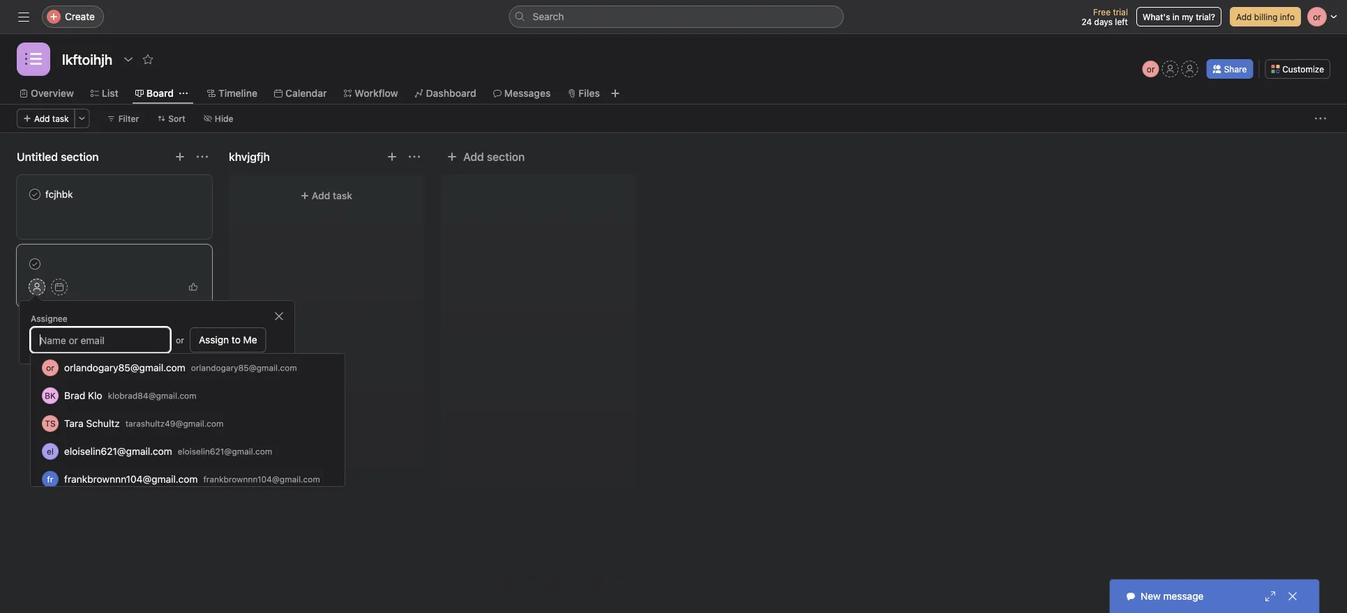 Task type: locate. For each thing, give the bounding box(es) containing it.
in
[[1173, 12, 1180, 22]]

0 horizontal spatial task
[[52, 114, 69, 123]]

sort
[[168, 114, 185, 123]]

more section actions image
[[197, 151, 208, 163]]

0 horizontal spatial or
[[176, 336, 184, 345]]

dashboard link
[[415, 86, 476, 101]]

search
[[533, 11, 564, 22]]

0 vertical spatial add task button
[[17, 109, 75, 128]]

board link
[[135, 86, 174, 101]]

add section
[[463, 150, 525, 164]]

untitled section
[[17, 150, 99, 164]]

1 vertical spatial close image
[[1287, 592, 1298, 603]]

tab actions image
[[179, 89, 188, 98]]

2 horizontal spatial task
[[333, 190, 352, 202]]

calendar link
[[274, 86, 327, 101]]

0 vertical spatial add task
[[34, 114, 69, 123]]

0 vertical spatial or
[[1147, 64, 1155, 74]]

fcjhbk
[[45, 189, 73, 200]]

0 vertical spatial close image
[[273, 311, 285, 322]]

add inside button
[[463, 150, 484, 164]]

None text field
[[59, 47, 116, 72]]

task
[[52, 114, 69, 123], [333, 190, 352, 202], [121, 320, 140, 331]]

0 vertical spatial task
[[52, 114, 69, 123]]

assign
[[199, 335, 229, 346]]

24
[[1082, 17, 1092, 27]]

or down what's
[[1147, 64, 1155, 74]]

timeline link
[[207, 86, 257, 101]]

add tab image
[[610, 88, 621, 99]]

board
[[146, 88, 174, 99]]

what's in my trial?
[[1143, 12, 1215, 22]]

1 vertical spatial task
[[333, 190, 352, 202]]

add billing info button
[[1230, 7, 1301, 27]]

free trial 24 days left
[[1082, 7, 1128, 27]]

1 horizontal spatial close image
[[1287, 592, 1298, 603]]

workflow
[[355, 88, 398, 99]]

add inside button
[[1236, 12, 1252, 22]]

1 completed checkbox from the top
[[27, 186, 43, 203]]

Completed checkbox
[[27, 186, 43, 203], [27, 256, 43, 273]]

1 horizontal spatial add task
[[100, 320, 140, 331]]

2 vertical spatial add task
[[100, 320, 140, 331]]

completed checkbox left fcjhbk
[[27, 186, 43, 203]]

create button
[[42, 6, 104, 28]]

create
[[65, 11, 95, 22]]

overview link
[[20, 86, 74, 101]]

close image
[[273, 311, 285, 322], [1287, 592, 1298, 603]]

0 horizontal spatial close image
[[273, 311, 285, 322]]

to
[[232, 335, 241, 346]]

share
[[1224, 64, 1247, 74]]

what's in my trial? button
[[1136, 7, 1222, 27]]

add section button
[[441, 144, 530, 170]]

or left assign
[[176, 336, 184, 345]]

timeline
[[218, 88, 257, 99]]

more actions image
[[1315, 113, 1326, 124]]

workflow link
[[344, 86, 398, 101]]

search button
[[509, 6, 844, 28]]

1 horizontal spatial or
[[1147, 64, 1155, 74]]

add task
[[34, 114, 69, 123], [312, 190, 352, 202], [100, 320, 140, 331]]

0 horizontal spatial add task
[[34, 114, 69, 123]]

more section actions image
[[409, 151, 420, 163]]

expand new message image
[[1265, 592, 1276, 603]]

2 horizontal spatial add task
[[312, 190, 352, 202]]

or
[[1147, 64, 1155, 74], [176, 336, 184, 345]]

1 vertical spatial or
[[176, 336, 184, 345]]

or inside button
[[1147, 64, 1155, 74]]

assignee
[[31, 314, 68, 324]]

completed checkbox up assignee
[[27, 256, 43, 273]]

files link
[[567, 86, 600, 101]]

add billing info
[[1236, 12, 1295, 22]]

add task button
[[17, 109, 75, 128], [237, 183, 416, 209], [17, 313, 212, 338]]

days
[[1094, 17, 1113, 27]]

0 vertical spatial completed checkbox
[[27, 186, 43, 203]]

add to starred image
[[142, 54, 154, 65]]

add task image
[[387, 151, 398, 163]]

1 vertical spatial completed checkbox
[[27, 256, 43, 273]]

add
[[1236, 12, 1252, 22], [34, 114, 50, 123], [463, 150, 484, 164], [312, 190, 330, 202], [100, 320, 118, 331]]

messages link
[[493, 86, 551, 101]]

2 vertical spatial task
[[121, 320, 140, 331]]

dashboard
[[426, 88, 476, 99]]

0 likes. click to like this task image
[[189, 283, 197, 292]]

or button
[[1143, 61, 1159, 77]]

share button
[[1207, 59, 1253, 79]]

assign to me button
[[190, 328, 266, 353]]



Task type: describe. For each thing, give the bounding box(es) containing it.
1 vertical spatial add task
[[312, 190, 352, 202]]

completed image
[[27, 186, 43, 203]]

khvjgfjh
[[229, 150, 270, 164]]

hide
[[215, 114, 233, 123]]

me
[[243, 335, 257, 346]]

overview
[[31, 88, 74, 99]]

list link
[[91, 86, 118, 101]]

left
[[1115, 17, 1128, 27]]

list
[[102, 88, 118, 99]]

billing
[[1254, 12, 1278, 22]]

customize button
[[1265, 59, 1330, 79]]

info
[[1280, 12, 1295, 22]]

2 vertical spatial add task button
[[17, 313, 212, 338]]

new message
[[1141, 591, 1204, 603]]

files
[[579, 88, 600, 99]]

section
[[487, 150, 525, 164]]

completed image
[[27, 256, 43, 273]]

expand sidebar image
[[18, 11, 29, 22]]

sort button
[[151, 109, 192, 128]]

calendar
[[285, 88, 327, 99]]

more actions image
[[78, 114, 86, 123]]

Name or email text field
[[31, 328, 170, 353]]

1 vertical spatial add task button
[[237, 183, 416, 209]]

hide button
[[197, 109, 240, 128]]

add task image
[[174, 151, 186, 163]]

show options image
[[123, 54, 134, 65]]

filter button
[[101, 109, 145, 128]]

free
[[1093, 7, 1111, 17]]

assign to me
[[199, 335, 257, 346]]

2 completed checkbox from the top
[[27, 256, 43, 273]]

messages
[[504, 88, 551, 99]]

my
[[1182, 12, 1194, 22]]

customize
[[1282, 64, 1324, 74]]

filter
[[118, 114, 139, 123]]

search list box
[[509, 6, 844, 28]]

list image
[[25, 51, 42, 68]]

1 horizontal spatial task
[[121, 320, 140, 331]]

trial?
[[1196, 12, 1215, 22]]

what's
[[1143, 12, 1170, 22]]

trial
[[1113, 7, 1128, 17]]



Task type: vqa. For each thing, say whether or not it's contained in the screenshot.
the Sprint Goal
no



